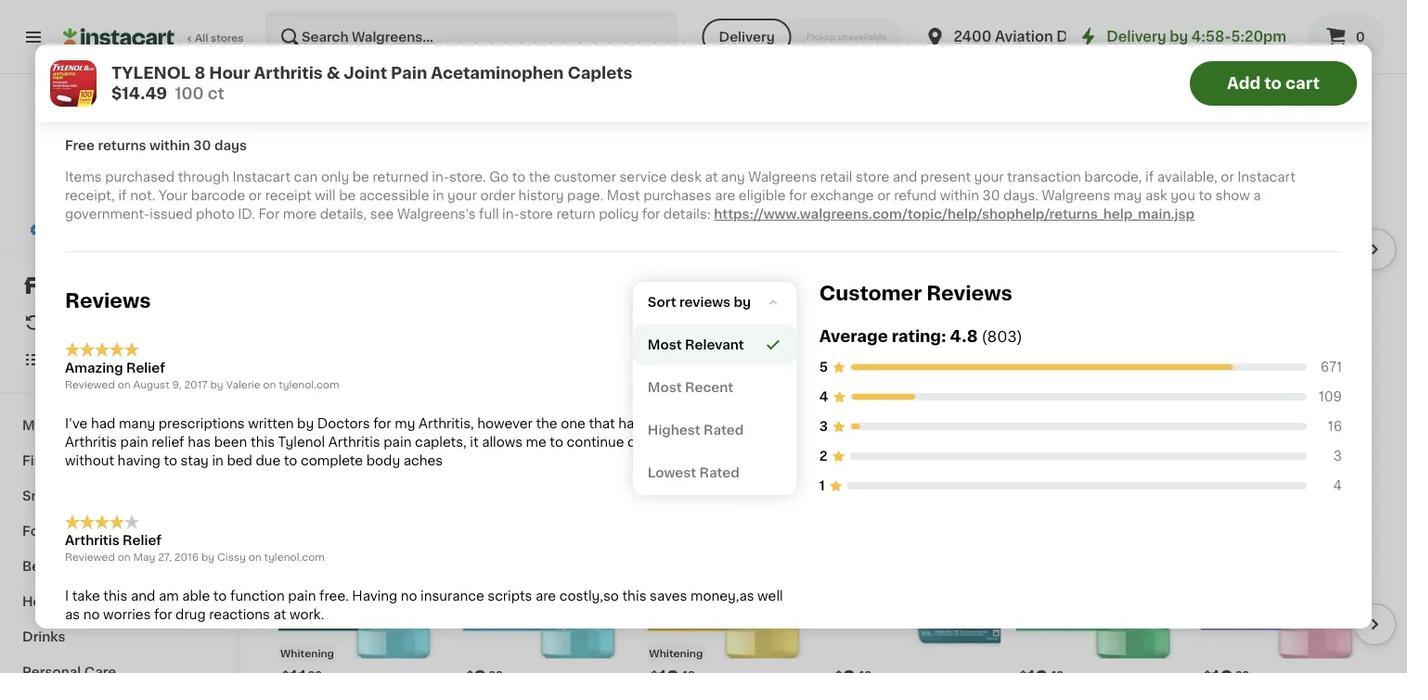 Task type: vqa. For each thing, say whether or not it's contained in the screenshot.
rightmost PRIVATE
no



Task type: describe. For each thing, give the bounding box(es) containing it.
arthritis up without
[[65, 436, 117, 449]]

returned
[[373, 171, 429, 184]]

of
[[165, 77, 179, 90]]

ct inside button
[[300, 380, 311, 390]]

100 down the average
[[832, 380, 850, 390]]

extra inside 15 tylenol extra strength pain reliever & sleep aid caplets
[[713, 307, 746, 320]]

0 vertical spatial ask
[[76, 108, 98, 121]]

2 stock from the left
[[1263, 398, 1292, 408]]

and inside the i take this and am able to function pain free. having no insurance scripts are costly,so this saves money,as well as no worries for drug reactions at work.
[[131, 591, 155, 604]]

1 vertical spatial most relevant button
[[633, 325, 797, 366]]

add to cart button
[[1190, 61, 1357, 106]]

add button up present
[[924, 109, 996, 142]]

most inside "items purchased through instacart can only be returned in-store. go to the customer service desk at any walgreens retail store and present your transaction barcode, if available, or instacart receipt, if not. your barcode or receipt will be accessible in your order history page. most purchases are eligible for exchange or refund within 30 days. walgreens may ask you to show a government-issued photo id. for more details, see walgreens's full in-store return policy for details:"
[[607, 190, 640, 203]]

3 strength from the left
[[1118, 307, 1175, 320]]

free
[[65, 140, 95, 153]]

to down worked
[[655, 436, 669, 449]]

2 strength from the left
[[934, 307, 991, 320]]

adult
[[278, 59, 334, 78]]

rated for lowest rated
[[699, 467, 739, 480]]

0 vertical spatial most relevant button
[[637, 286, 793, 316]]

issued
[[150, 209, 193, 222]]

in inside i've had many prescriptions written by doctors for my arthritis, however the one that has worked the best for my arthritis pain relief has been this tylenol arthritis pain caplets, it allows me to continue day to day activities without having to stay in bed due to complete body aches
[[212, 455, 224, 468]]

(803)
[[981, 331, 1022, 345]]

household link
[[11, 585, 226, 620]]

aviation
[[995, 30, 1053, 44]]

sort reviews by
[[648, 297, 751, 310]]

tylenol up (803)
[[1016, 307, 1078, 320]]

0 vertical spatial 3
[[819, 421, 828, 434]]

worked
[[645, 418, 693, 431]]

tylenol 8 hour arthritis & joint pain acetaminophen caplets $14.49 100 ct
[[111, 65, 633, 102]]

candy
[[88, 490, 132, 503]]

relief right joint
[[388, 59, 448, 78]]

1 horizontal spatial or
[[877, 190, 891, 203]]

ibuprofen
[[1200, 326, 1264, 339]]

add for add button under lowest rated button
[[775, 506, 802, 519]]

by left '4:58-'
[[1170, 30, 1188, 44]]

everyday store prices link
[[55, 204, 181, 219]]

100 inside button
[[278, 380, 297, 390]]

2016
[[174, 553, 199, 563]]

product group containing 14
[[832, 103, 1001, 392]]

2 tylenol extra strength caplets with 500 mg acetaminophen from the left
[[1016, 307, 1175, 357]]

fever
[[1200, 344, 1236, 357]]

$ 14 99
[[835, 283, 881, 302]]

directed
[[338, 45, 393, 58]]

0 horizontal spatial in-
[[432, 171, 449, 184]]

in inside '100 ct many in stock'
[[698, 398, 707, 408]]

& left candy
[[74, 490, 85, 503]]

may
[[133, 553, 155, 563]]

walgreens's
[[397, 209, 476, 222]]

0 vertical spatial be
[[352, 171, 369, 184]]

& right food
[[59, 525, 70, 538]]

i take this and am able to function pain free. having no insurance scripts are costly,so this saves money,as well as no worries for drug reactions at work.
[[65, 591, 783, 622]]

worries
[[103, 609, 151, 622]]

2 with from the left
[[1070, 326, 1100, 339]]

0 horizontal spatial days
[[214, 140, 247, 153]]

ct down the average
[[853, 380, 864, 390]]

add down 5:20pm
[[1227, 76, 1261, 91]]

& inside motrin ib liquid gels, ibuprofen 200 mg, pain & fever relief
[[1356, 326, 1366, 339]]

show
[[1215, 190, 1250, 203]]

tylenol inside tylenol extra strength pain reliever & sleep aid caplets
[[463, 307, 525, 320]]

0 vertical spatial 4
[[819, 391, 828, 404]]

2 horizontal spatial this
[[622, 591, 646, 604]]

photo
[[196, 209, 235, 222]]

desk
[[670, 171, 702, 184]]

to right go
[[512, 171, 526, 184]]

1 vertical spatial be
[[339, 190, 356, 203]]

1 vertical spatial a
[[102, 108, 109, 121]]

100 ct button
[[278, 103, 448, 414]]

for up body
[[373, 418, 391, 431]]

1 vertical spatial relevant
[[685, 339, 744, 352]]

arthritis inside arthritis relief reviewed on may 27, 2016 by cissy on tylenol.com
[[65, 535, 119, 548]]

add button down "cart"
[[1293, 109, 1364, 142]]

average rating: 4.8 (803)
[[819, 330, 1022, 345]]

lowest rated button
[[633, 454, 797, 494]]

2 whitening button from the left
[[647, 490, 817, 674]]

2 horizontal spatial acetaminophen
[[1016, 344, 1120, 357]]

scripts
[[488, 591, 532, 604]]

1 vertical spatial has
[[188, 436, 211, 449]]

pain down directed
[[338, 59, 383, 78]]

■ do not use for more than 10 days unless directed by a doctor
[[65, 45, 471, 58]]

1 horizontal spatial in-
[[502, 209, 519, 222]]

i've
[[65, 418, 88, 431]]

arthritis down doctors
[[328, 436, 380, 449]]

1 horizontal spatial days
[[257, 45, 289, 58]]

relief inside arthritis relief reviewed on may 27, 2016 by cissy on tylenol.com
[[123, 535, 162, 548]]

0 vertical spatial relevant
[[700, 295, 759, 308]]

activities
[[700, 436, 759, 449]]

in inside "items purchased through instacart can only be returned in-store. go to the customer service desk at any walgreens retail store and present your transaction barcode, if available, or instacart receipt, if not. your barcode or receipt will be accessible in your order history page. most purchases are eligible for exchange or refund within 30 days. walgreens may ask you to show a government-issued photo id. for more details, see walgreens's full in-store return policy for details:"
[[433, 190, 444, 203]]

age
[[182, 77, 206, 90]]

having
[[118, 455, 160, 468]]

policy
[[599, 209, 639, 222]]

100 ct inside button
[[278, 380, 311, 390]]

service type group
[[702, 19, 902, 56]]

0 horizontal spatial pain
[[120, 436, 148, 449]]

2 many from the left
[[1219, 398, 1248, 408]]

years
[[126, 77, 162, 90]]

days.
[[1003, 190, 1038, 203]]

by inside button
[[734, 297, 751, 310]]

stores
[[211, 33, 244, 43]]

ct inside '100 ct many in stock'
[[669, 380, 679, 390]]

dr
[[1056, 30, 1074, 44]]

strength inside tylenol extra strength pain reliever & sleep aid caplets
[[565, 307, 622, 320]]

rating:
[[892, 330, 946, 345]]

1 whitening from the left
[[280, 649, 334, 659]]

this inside i've had many prescriptions written by doctors for my arthritis, however the one that has worked the best for my arthritis pain relief has been this tylenol arthritis pain caplets, it allows me to continue day to day activities without having to stay in bed due to complete body aches
[[251, 436, 275, 449]]

at inside "items purchased through instacart can only be returned in-store. go to the customer service desk at any walgreens retail store and present your transaction barcode, if available, or instacart receipt, if not. your barcode or receipt will be accessible in your order history page. most purchases are eligible for exchange or refund within 30 days. walgreens may ask you to show a government-issued photo id. for more details, see walgreens's full in-store return policy for details:"
[[705, 171, 718, 184]]

for right eligible
[[789, 190, 807, 203]]

lowest
[[648, 467, 696, 480]]

first
[[22, 455, 52, 468]]

can
[[294, 171, 318, 184]]

see
[[370, 209, 394, 222]]

many inside '100 ct many in stock'
[[666, 398, 695, 408]]

8
[[194, 65, 205, 81]]

delivery button
[[702, 19, 791, 56]]

4:58-
[[1192, 30, 1231, 44]]

eligible
[[739, 190, 786, 203]]

snacks & candy link
[[11, 479, 226, 514]]

1 vertical spatial doctor
[[113, 108, 156, 121]]

are inside the i take this and am able to function pain free. having no insurance scripts are costly,so this saves money,as well as no worries for drug reactions at work.
[[536, 591, 556, 604]]

recent
[[685, 382, 733, 395]]

1 horizontal spatial walgreens
[[748, 171, 817, 184]]

highest rated
[[648, 425, 744, 438]]

it
[[470, 436, 479, 449]]

2 horizontal spatial walgreens
[[1042, 190, 1110, 203]]

relief inside amazing relief reviewed on august 9, 2017 by valerie on tylenol.com
[[126, 362, 165, 375]]

to down relief
[[164, 455, 177, 468]]

0 horizontal spatial aid
[[55, 455, 77, 468]]

$14.49
[[111, 86, 167, 102]]

return
[[556, 209, 596, 222]]

present
[[921, 171, 971, 184]]

0 vertical spatial more
[[170, 45, 204, 58]]

store.
[[449, 171, 486, 184]]

1 horizontal spatial a
[[416, 45, 424, 58]]

tylenol down customer
[[832, 307, 894, 320]]

rated for highest rated
[[704, 425, 744, 438]]

within inside "items purchased through instacart can only be returned in-store. go to the customer service desk at any walgreens retail store and present your transaction barcode, if available, or instacart receipt, if not. your barcode or receipt will be accessible in your order history page. most purchases are eligible for exchange or refund within 30 days. walgreens may ask you to show a government-issued photo id. for more details, see walgreens's full in-store return policy for details:"
[[940, 190, 979, 203]]

1 horizontal spatial doctor
[[427, 45, 471, 58]]

1 horizontal spatial has
[[618, 418, 642, 431]]

100 inside "tylenol 8 hour arthritis & joint pain acetaminophen caplets $14.49 100 ct"
[[175, 86, 204, 102]]

everyday
[[55, 207, 105, 217]]

reviewed for arthritis
[[65, 553, 115, 563]]

0 button
[[1309, 15, 1385, 59]]

had
[[91, 418, 115, 431]]

instacart logo image
[[63, 26, 174, 48]]

beauty
[[22, 561, 70, 574]]

are inside "items purchased through instacart can only be returned in-store. go to the customer service desk at any walgreens retail store and present your transaction barcode, if available, or instacart receipt, if not. your barcode or receipt will be accessible in your order history page. most purchases are eligible for exchange or refund within 30 days. walgreens may ask you to show a government-issued photo id. for more details, see walgreens's full in-store return policy for details:"
[[715, 190, 735, 203]]

for right use
[[148, 45, 166, 58]]

service
[[620, 171, 667, 184]]

you
[[1171, 190, 1195, 203]]

drinks
[[22, 631, 65, 644]]

arthritis inside "tylenol 8 hour arthritis & joint pain acetaminophen caplets $14.49 100 ct"
[[254, 65, 323, 81]]

add for add button above barcode,
[[1144, 119, 1171, 132]]

add button down lowest rated button
[[740, 496, 811, 529]]

pain inside 15 tylenol extra strength pain reliever & sleep aid caplets
[[647, 326, 675, 339]]

barcode
[[191, 190, 245, 203]]

0 horizontal spatial within
[[149, 140, 190, 153]]

2 100 ct from the left
[[832, 380, 864, 390]]

complete
[[301, 455, 363, 468]]

add button up barcode,
[[1108, 109, 1180, 142]]

insurance
[[421, 591, 484, 604]]

aid inside 15 tylenol extra strength pain reliever & sleep aid caplets
[[788, 326, 810, 339]]

2 mg from the left
[[1133, 326, 1154, 339]]

(3.69k)
[[1085, 365, 1123, 375]]

tylenol inside "tylenol 8 hour arthritis & joint pain acetaminophen caplets $14.49 100 ct"
[[111, 65, 191, 81]]

aid inside tylenol extra strength pain reliever & sleep aid caplets
[[604, 326, 625, 339]]

■ for ■ ask a doctor
[[65, 108, 73, 121]]

(1.47k)
[[716, 365, 751, 375]]

caplets inside tylenol extra strength pain reliever & sleep aid caplets
[[463, 344, 514, 357]]

100%
[[47, 225, 76, 235]]

strength inside 15 tylenol extra strength pain reliever & sleep aid caplets
[[749, 307, 806, 320]]

take
[[72, 591, 100, 604]]

money,as
[[690, 591, 754, 604]]

shop
[[52, 279, 87, 292]]

barcode,
[[1084, 171, 1142, 184]]

1 horizontal spatial store
[[519, 209, 553, 222]]

to right you
[[1199, 190, 1212, 203]]

1 horizontal spatial reviews
[[926, 284, 1012, 304]]

2 instacart from the left
[[1237, 171, 1295, 184]]

0 horizontal spatial 30
[[193, 140, 211, 153]]

1 horizontal spatial acetaminophen
[[832, 344, 935, 357]]

for down purchases at the top of the page
[[642, 209, 660, 222]]

add button up returned
[[371, 109, 442, 142]]

food
[[22, 525, 56, 538]]

3 extra from the left
[[1081, 307, 1115, 320]]

pain inside motrin ib liquid gels, ibuprofen 200 mg, pain & fever relief
[[1325, 326, 1353, 339]]

that
[[589, 418, 615, 431]]

pantry
[[73, 525, 118, 538]]

& left safety
[[81, 455, 91, 468]]

id.
[[238, 209, 255, 222]]

adult pain relief
[[278, 59, 448, 78]]

by right directed
[[396, 45, 413, 58]]

purchased
[[105, 171, 175, 184]]

saves
[[650, 591, 687, 604]]

reliever inside 15 tylenol extra strength pain reliever & sleep aid caplets
[[678, 326, 731, 339]]

0 horizontal spatial if
[[118, 190, 127, 203]]

in down ibuprofen
[[1251, 398, 1260, 408]]

2 500 from the left
[[1103, 326, 1130, 339]]

refund
[[894, 190, 937, 203]]

most recent
[[648, 382, 733, 395]]

mouthwash
[[278, 446, 399, 465]]

add button up customer
[[555, 109, 627, 142]]

most recent button
[[633, 368, 797, 409]]

reliever inside tylenol extra strength pain reliever & sleep aid caplets
[[494, 326, 547, 339]]

pain inside the i take this and am able to function pain free. having no insurance scripts are costly,so this saves money,as well as no worries for drug reactions at work.
[[288, 591, 316, 604]]

customer reviews
[[819, 284, 1012, 304]]

caplets inside 15 tylenol extra strength pain reliever & sleep aid caplets
[[647, 344, 698, 357]]

1 horizontal spatial no
[[401, 591, 417, 604]]

gels,
[[1318, 307, 1352, 320]]

2400
[[954, 30, 992, 44]]



Task type: locate. For each thing, give the bounding box(es) containing it.
by up tylenol
[[297, 418, 314, 431]]

1 vertical spatial your
[[447, 190, 477, 203]]

reliever down reviews
[[678, 326, 731, 339]]

pain inside "tylenol 8 hour arthritis & joint pain acetaminophen caplets $14.49 100 ct"
[[391, 65, 427, 81]]

satisfaction
[[78, 225, 140, 235]]

0 horizontal spatial this
[[103, 591, 127, 604]]

add for add button over present
[[959, 119, 986, 132]]

ct right age
[[208, 86, 224, 102]]

tylenol inside 15 tylenol extra strength pain reliever & sleep aid caplets
[[647, 307, 709, 320]]

& inside "tylenol 8 hour arthritis & joint pain acetaminophen caplets $14.49 100 ct"
[[326, 65, 340, 81]]

the left best
[[696, 418, 718, 431]]

if
[[1145, 171, 1154, 184], [118, 190, 127, 203]]

add down lowest rated button
[[775, 506, 802, 519]]

household
[[22, 596, 95, 609]]

reviews up 4.8
[[926, 284, 1012, 304]]

0 horizontal spatial a
[[102, 108, 109, 121]]

■ for ■ do not use for more than 10 days unless directed by a doctor
[[65, 45, 73, 58]]

1 ■ from the top
[[65, 45, 73, 58]]

1 extra from the left
[[528, 307, 562, 320]]

2 horizontal spatial or
[[1221, 171, 1234, 184]]

1 sleep from the left
[[564, 326, 601, 339]]

0 horizontal spatial mg
[[949, 326, 970, 339]]

0 vertical spatial rated
[[704, 425, 744, 438]]

add up customer
[[590, 119, 618, 132]]

1 100 ct from the left
[[278, 380, 311, 390]]

1 horizontal spatial mg
[[1133, 326, 1154, 339]]

0 horizontal spatial delivery
[[719, 31, 775, 44]]

more down receipt
[[283, 209, 317, 222]]

1 reviewed from the top
[[65, 380, 115, 390]]

4 strength from the left
[[749, 307, 806, 320]]

1 500 from the left
[[919, 326, 945, 339]]

days right 10
[[257, 45, 289, 58]]

0 horizontal spatial reviews
[[65, 292, 151, 311]]

relief
[[152, 436, 184, 449]]

whitening down saves
[[649, 649, 703, 659]]

2 day from the left
[[672, 436, 697, 449]]

0 horizontal spatial whitening
[[280, 649, 334, 659]]

all stores link
[[63, 11, 245, 63]]

2 item carousel region from the top
[[278, 483, 1396, 674]]

1 horizontal spatial sleep
[[748, 326, 785, 339]]

$7.49 element
[[463, 280, 632, 305]]

1 vertical spatial no
[[83, 609, 100, 622]]

0 horizontal spatial tylenol extra strength caplets with 500 mg acetaminophen
[[832, 307, 991, 357]]

bed
[[227, 455, 252, 468]]

1 item carousel region from the top
[[278, 96, 1396, 422]]

500 left 4.8
[[919, 326, 945, 339]]

for
[[258, 209, 280, 222]]

add button up any
[[740, 109, 811, 142]]

by inside arthritis relief reviewed on may 27, 2016 by cissy on tylenol.com
[[201, 553, 215, 563]]

0 horizontal spatial or
[[249, 190, 262, 203]]

4 extra from the left
[[713, 307, 746, 320]]

pain inside tylenol extra strength pain reliever & sleep aid caplets
[[463, 326, 491, 339]]

0 horizontal spatial 3
[[819, 421, 828, 434]]

1 horizontal spatial and
[[893, 171, 917, 184]]

1 vertical spatial 4
[[1333, 480, 1342, 493]]

product group
[[278, 103, 448, 414], [463, 103, 632, 414], [647, 103, 817, 415], [832, 103, 1001, 392], [1016, 103, 1186, 392], [1200, 103, 1370, 415], [463, 490, 632, 674], [647, 490, 817, 674]]

1 horizontal spatial many
[[1219, 398, 1248, 408]]

pain
[[338, 59, 383, 78], [391, 65, 427, 81], [463, 326, 491, 339], [647, 326, 675, 339], [1325, 326, 1353, 339]]

a right the show
[[1253, 190, 1261, 203]]

item carousel region for mouthwash
[[278, 483, 1396, 674]]

tylenol
[[278, 436, 325, 449]]

0 horizontal spatial at
[[273, 609, 286, 622]]

order
[[480, 190, 515, 203]]

one
[[561, 418, 586, 431]]

body
[[366, 455, 400, 468]]

and inside "items purchased through instacart can only be returned in-store. go to the customer service desk at any walgreens retail store and present your transaction barcode, if available, or instacart receipt, if not. your barcode or receipt will be accessible in your order history page. most purchases are eligible for exchange or refund within 30 days. walgreens may ask you to show a government-issued photo id. for more details, see walgreens's full in-store return policy for details:"
[[893, 171, 917, 184]]

drinks link
[[11, 620, 226, 655]]

this up worries
[[103, 591, 127, 604]]

0 horizontal spatial 100 ct
[[278, 380, 311, 390]]

0 horizontal spatial whitening button
[[278, 490, 448, 674]]

0 vertical spatial your
[[974, 171, 1004, 184]]

2 horizontal spatial a
[[1253, 190, 1261, 203]]

& right mg,
[[1356, 326, 1366, 339]]

no
[[401, 591, 417, 604], [83, 609, 100, 622]]

1 instacart from the left
[[232, 171, 291, 184]]

caplets inside "tylenol 8 hour arthritis & joint pain acetaminophen caplets $14.49 100 ct"
[[567, 65, 633, 81]]

sleep down $7.49 element
[[564, 326, 601, 339]]

on down the lists 'link'
[[118, 380, 131, 390]]

item carousel region containing 14
[[278, 96, 1396, 422]]

500
[[919, 326, 945, 339], [1103, 326, 1130, 339]]

0 horizontal spatial ask
[[76, 108, 98, 121]]

on left the may
[[118, 553, 131, 563]]

30 up 'through'
[[193, 140, 211, 153]]

reactions
[[209, 609, 270, 622]]

2017
[[184, 380, 208, 390]]

delivery by 4:58-5:20pm
[[1107, 30, 1286, 44]]

4 down 5
[[819, 391, 828, 404]]

a down 18
[[102, 108, 109, 121]]

or up the show
[[1221, 171, 1234, 184]]

1 horizontal spatial day
[[672, 436, 697, 449]]

ct up tylenol
[[300, 380, 311, 390]]

10
[[239, 45, 254, 58]]

1 with from the left
[[886, 326, 915, 339]]

15
[[658, 283, 679, 302]]

& down $7.49 element
[[550, 326, 560, 339]]

many down fever
[[1219, 398, 1248, 408]]

109
[[1319, 391, 1342, 404]]

doctor up "tylenol 8 hour arthritis & joint pain acetaminophen caplets $14.49 100 ct"
[[427, 45, 471, 58]]

stock down (438)
[[1263, 398, 1292, 408]]

days
[[257, 45, 289, 58], [214, 140, 247, 153]]

aid down $7.49 element
[[604, 326, 625, 339]]

1 vertical spatial if
[[118, 190, 127, 203]]

1 vertical spatial 3
[[1334, 451, 1342, 464]]

aid right first
[[55, 455, 77, 468]]

mg
[[949, 326, 970, 339], [1133, 326, 1154, 339]]

extra down customer reviews
[[897, 307, 930, 320]]

1 mg from the left
[[949, 326, 970, 339]]

tylenol up $14.49
[[111, 65, 191, 81]]

item carousel region containing add
[[278, 483, 1396, 674]]

1 vertical spatial reviewed
[[65, 553, 115, 563]]

to right the me
[[550, 436, 563, 449]]

first aid & safety
[[22, 455, 139, 468]]

1 stock from the left
[[710, 398, 739, 408]]

ct inside "tylenol 8 hour arthritis & joint pain acetaminophen caplets $14.49 100 ct"
[[208, 86, 224, 102]]

ask down under
[[76, 108, 98, 121]]

2 reviewed from the top
[[65, 553, 115, 563]]

100 up worked
[[647, 380, 666, 390]]

motrin ib liquid gels, ibuprofen 200 mg, pain & fever relief
[[1200, 307, 1366, 357]]

day
[[628, 436, 652, 449], [672, 436, 697, 449]]

0 vertical spatial item carousel region
[[278, 96, 1396, 422]]

many
[[666, 398, 695, 408], [1219, 398, 1248, 408]]

more inside "items purchased through instacart can only be returned in-store. go to the customer service desk at any walgreens retail store and present your transaction barcode, if available, or instacart receipt, if not. your barcode or receipt will be accessible in your order history page. most purchases are eligible for exchange or refund within 30 days. walgreens may ask you to show a government-issued photo id. for more details, see walgreens's full in-store return policy for details:"
[[283, 209, 317, 222]]

1 horizontal spatial with
[[1070, 326, 1100, 339]]

prices
[[137, 207, 170, 217]]

with up (7.14k)
[[886, 326, 915, 339]]

delivery for delivery by 4:58-5:20pm
[[1107, 30, 1166, 44]]

no right having
[[401, 591, 417, 604]]

0 horizontal spatial my
[[395, 418, 415, 431]]

1 strength from the left
[[565, 307, 622, 320]]

0 horizontal spatial are
[[536, 591, 556, 604]]

relevant right 15
[[700, 295, 759, 308]]

4.8
[[950, 330, 978, 345]]

30 inside "items purchased through instacart can only be returned in-store. go to the customer service desk at any walgreens retail store and present your transaction barcode, if available, or instacart receipt, if not. your barcode or receipt will be accessible in your order history page. most purchases are eligible for exchange or refund within 30 days. walgreens may ask you to show a government-issued photo id. for more details, see walgreens's full in-store return policy for details:"
[[982, 190, 1000, 203]]

2 horizontal spatial aid
[[788, 326, 810, 339]]

item carousel region
[[278, 96, 1396, 422], [278, 483, 1396, 674]]

$
[[835, 284, 842, 294]]

sleep up '(1.47k)'
[[748, 326, 785, 339]]

by right 2016
[[201, 553, 215, 563]]

rated
[[704, 425, 744, 438], [699, 467, 739, 480]]

your
[[974, 171, 1004, 184], [447, 190, 477, 203]]

walgreens down transaction
[[1042, 190, 1110, 203]]

reviews
[[679, 297, 731, 310]]

the up the me
[[536, 418, 557, 431]]

as
[[65, 609, 80, 622]]

0 horizontal spatial with
[[886, 326, 915, 339]]

0 horizontal spatial instacart
[[232, 171, 291, 184]]

cart
[[1285, 76, 1320, 91]]

within up purchased
[[149, 140, 190, 153]]

most
[[607, 190, 640, 203], [663, 295, 697, 308], [648, 339, 682, 352], [648, 382, 682, 395]]

1 vertical spatial and
[[131, 591, 155, 604]]

under 18 years of age
[[65, 77, 206, 90]]

on right cissy at the left
[[248, 553, 261, 563]]

food & pantry link
[[11, 514, 226, 549]]

0 vertical spatial most relevant
[[663, 295, 759, 308]]

are right 'scripts'
[[536, 591, 556, 604]]

items purchased through instacart can only be returned in-store. go to the customer service desk at any walgreens retail store and present your transaction barcode, if available, or instacart receipt, if not. your barcode or receipt will be accessible in your order history page. most purchases are eligible for exchange or refund within 30 days. walgreens may ask you to show a government-issued photo id. for more details, see walgreens's full in-store return policy for details:
[[65, 171, 1295, 222]]

customer
[[819, 284, 922, 304]]

0 horizontal spatial many
[[666, 398, 695, 408]]

more down 'all'
[[170, 45, 204, 58]]

reviewed for amazing
[[65, 380, 115, 390]]

under
[[65, 77, 105, 90]]

1 horizontal spatial more
[[283, 209, 317, 222]]

many down most recent
[[666, 398, 695, 408]]

mg right rating:
[[949, 326, 970, 339]]

1 horizontal spatial if
[[1145, 171, 1154, 184]]

9,
[[172, 380, 182, 390]]

and up refund
[[893, 171, 917, 184]]

instacart up receipt
[[232, 171, 291, 184]]

to down tylenol
[[284, 455, 297, 468]]

2 reliever from the left
[[678, 326, 731, 339]]

100 ct down the average
[[832, 380, 864, 390]]

1 my from the left
[[395, 418, 415, 431]]

your down store.
[[447, 190, 477, 203]]

0 vertical spatial ■
[[65, 45, 73, 58]]

0 horizontal spatial no
[[83, 609, 100, 622]]

days up 'through'
[[214, 140, 247, 153]]

your up days.
[[974, 171, 1004, 184]]

1 horizontal spatial 30
[[982, 190, 1000, 203]]

2 sleep from the left
[[748, 326, 785, 339]]

tylenol.com inside amazing relief reviewed on august 9, 2017 by valerie on tylenol.com
[[279, 380, 339, 390]]

to left "cart"
[[1264, 76, 1282, 91]]

0 horizontal spatial doctor
[[113, 108, 156, 121]]

doctor
[[427, 45, 471, 58], [113, 108, 156, 121]]

0 vertical spatial in-
[[432, 171, 449, 184]]

tylenol.com up doctors
[[279, 380, 339, 390]]

0 vertical spatial 30
[[193, 140, 211, 153]]

tylenol.com for tylenol
[[279, 380, 339, 390]]

100 inside '100 ct many in stock'
[[647, 380, 666, 390]]

1 horizontal spatial 4
[[1333, 480, 1342, 493]]

0 horizontal spatial has
[[188, 436, 211, 449]]

2 horizontal spatial store
[[856, 171, 889, 184]]

add for add button above any
[[775, 119, 802, 132]]

add for add button below "cart"
[[1328, 119, 1355, 132]]

■ left "do"
[[65, 45, 73, 58]]

2 horizontal spatial pain
[[384, 436, 412, 449]]

reviewed down pantry
[[65, 553, 115, 563]]

1 horizontal spatial whitening
[[649, 649, 703, 659]]

not
[[97, 45, 118, 58]]

0 horizontal spatial more
[[170, 45, 204, 58]]

1 horizontal spatial 100 ct
[[832, 380, 864, 390]]

0 horizontal spatial store
[[107, 207, 135, 217]]

by inside amazing relief reviewed on august 9, 2017 by valerie on tylenol.com
[[210, 380, 223, 390]]

product group containing 15
[[647, 103, 817, 415]]

0 horizontal spatial sleep
[[564, 326, 601, 339]]

allows
[[482, 436, 523, 449]]

the inside "items purchased through instacart can only be returned in-store. go to the customer service desk at any walgreens retail store and present your transaction barcode, if available, or instacart receipt, if not. your barcode or receipt will be accessible in your order history page. most purchases are eligible for exchange or refund within 30 days. walgreens may ask you to show a government-issued photo id. for more details, see walgreens's full in-store return policy for details:"
[[529, 171, 550, 184]]

strength up '(1.47k)'
[[749, 307, 806, 320]]

august
[[133, 380, 169, 390]]

1 vertical spatial item carousel region
[[278, 483, 1396, 674]]

arthritis,
[[419, 418, 474, 431]]

motrin
[[1200, 307, 1255, 320]]

written
[[248, 418, 294, 431]]

30 left days.
[[982, 190, 1000, 203]]

strength down $7.49 element
[[565, 307, 622, 320]]

a inside "items purchased through instacart can only be returned in-store. go to the customer service desk at any walgreens retail store and present your transaction barcode, if available, or instacart receipt, if not. your barcode or receipt will be accessible in your order history page. most purchases are eligible for exchange or refund within 30 days. walgreens may ask you to show a government-issued photo id. for more details, see walgreens's full in-store return policy for details:"
[[1253, 190, 1261, 203]]

walgreens logo image
[[77, 97, 159, 178]]

at inside the i take this and am able to function pain free. having no insurance scripts are costly,so this saves money,as well as no worries for drug reactions at work.
[[273, 609, 286, 622]]

at left work. on the left bottom of the page
[[273, 609, 286, 622]]

add for add button on top of returned
[[406, 119, 433, 132]]

reviewed down amazing
[[65, 380, 115, 390]]

my up caplets,
[[395, 418, 415, 431]]

pain down the 'sort'
[[647, 326, 675, 339]]

0 horizontal spatial reliever
[[494, 326, 547, 339]]

reviewed inside amazing relief reviewed on august 9, 2017 by valerie on tylenol.com
[[65, 380, 115, 390]]

hour
[[209, 65, 250, 81]]

1 vertical spatial rated
[[699, 467, 739, 480]]

2 ■ from the top
[[65, 108, 73, 121]]

on right valerie
[[263, 380, 276, 390]]

may
[[1114, 190, 1142, 203]]

ct left recent
[[669, 380, 679, 390]]

0 horizontal spatial day
[[628, 436, 652, 449]]

with up (3.69k)
[[1070, 326, 1100, 339]]

retail
[[820, 171, 852, 184]]

1 tylenol extra strength caplets with 500 mg acetaminophen from the left
[[832, 307, 991, 357]]

page.
[[567, 190, 603, 203]]

0 vertical spatial at
[[705, 171, 718, 184]]

2 my from the left
[[776, 418, 796, 431]]

ask inside "items purchased through instacart can only be returned in-store. go to the customer service desk at any walgreens retail store and present your transaction barcode, if available, or instacart receipt, if not. your barcode or receipt will be accessible in your order history page. most purchases are eligible for exchange or refund within 30 days. walgreens may ask you to show a government-issued photo id. for more details, see walgreens's full in-store return policy for details:"
[[1145, 190, 1167, 203]]

0 vertical spatial if
[[1145, 171, 1154, 184]]

caplets,
[[415, 436, 467, 449]]

work.
[[290, 609, 324, 622]]

to inside button
[[1264, 76, 1282, 91]]

pain up work. on the left bottom of the page
[[288, 591, 316, 604]]

amazing relief reviewed on august 9, 2017 by valerie on tylenol.com
[[65, 362, 339, 390]]

exchange
[[810, 190, 874, 203]]

item carousel region for adult pain relief
[[278, 96, 1396, 422]]

1 vertical spatial days
[[214, 140, 247, 153]]

tylenol.com
[[279, 380, 339, 390], [264, 553, 325, 563]]

most inside button
[[648, 382, 682, 395]]

to
[[1264, 76, 1282, 91], [512, 171, 526, 184], [1199, 190, 1212, 203], [550, 436, 563, 449], [655, 436, 669, 449], [164, 455, 177, 468], [284, 455, 297, 468], [213, 591, 227, 604]]

2 vertical spatial a
[[1253, 190, 1261, 203]]

0 vertical spatial a
[[416, 45, 424, 58]]

0 vertical spatial within
[[149, 140, 190, 153]]

& inside 15 tylenol extra strength pain reliever & sleep aid caplets
[[734, 326, 745, 339]]

extra inside tylenol extra strength pain reliever & sleep aid caplets
[[528, 307, 562, 320]]

1 day from the left
[[628, 436, 652, 449]]

relief inside motrin ib liquid gels, ibuprofen 200 mg, pain & fever relief
[[1240, 344, 1277, 357]]

2 extra from the left
[[897, 307, 930, 320]]

15 tylenol extra strength pain reliever & sleep aid caplets
[[647, 283, 810, 357]]

add for add button on top of customer
[[590, 119, 618, 132]]

continue
[[567, 436, 624, 449]]

1 whitening button from the left
[[278, 490, 448, 674]]

sleep inside tylenol extra strength pain reliever & sleep aid caplets
[[564, 326, 601, 339]]

sleep inside 15 tylenol extra strength pain reliever & sleep aid caplets
[[748, 326, 785, 339]]

delivery for delivery
[[719, 31, 775, 44]]

am
[[159, 591, 179, 604]]

stock inside '100 ct many in stock'
[[710, 398, 739, 408]]

0 vertical spatial and
[[893, 171, 917, 184]]

None search field
[[265, 11, 678, 63]]

relief up august
[[126, 362, 165, 375]]

pain
[[120, 436, 148, 449], [384, 436, 412, 449], [288, 591, 316, 604]]

for inside the i take this and am able to function pain free. having no insurance scripts are costly,so this saves money,as well as no worries for drug reactions at work.
[[154, 609, 172, 622]]

free.
[[319, 591, 349, 604]]

2 whitening from the left
[[649, 649, 703, 659]]

this
[[251, 436, 275, 449], [103, 591, 127, 604], [622, 591, 646, 604]]

■ ask a doctor
[[65, 108, 156, 121]]

available,
[[1157, 171, 1217, 184]]

1 many from the left
[[666, 398, 695, 408]]

100 up written
[[278, 380, 297, 390]]

& inside tylenol extra strength pain reliever & sleep aid caplets
[[550, 326, 560, 339]]

on
[[118, 380, 131, 390], [263, 380, 276, 390], [118, 553, 131, 563], [248, 553, 261, 563]]

and
[[893, 171, 917, 184], [131, 591, 155, 604]]

0 vertical spatial days
[[257, 45, 289, 58]]

will
[[315, 190, 336, 203]]

a right directed
[[416, 45, 424, 58]]

1 horizontal spatial 3
[[1334, 451, 1342, 464]]

acetaminophen inside "tylenol 8 hour arthritis & joint pain acetaminophen caplets $14.49 100 ct"
[[431, 65, 564, 81]]

1 horizontal spatial delivery
[[1107, 30, 1166, 44]]

1 vertical spatial tylenol.com
[[264, 553, 325, 563]]

to right able
[[213, 591, 227, 604]]

tylenol.com for at
[[264, 553, 325, 563]]

tylenol.com inside arthritis relief reviewed on may 27, 2016 by cissy on tylenol.com
[[264, 553, 325, 563]]

mg left ibuprofen
[[1133, 326, 1154, 339]]

1 horizontal spatial your
[[974, 171, 1004, 184]]

0 horizontal spatial walgreens
[[83, 185, 154, 198]]

arthritis
[[254, 65, 323, 81], [65, 436, 117, 449], [328, 436, 380, 449], [65, 535, 119, 548]]

lowest rated
[[648, 467, 739, 480]]

for right best
[[754, 418, 772, 431]]

1 vertical spatial most relevant
[[648, 339, 744, 352]]

snacks
[[22, 490, 71, 503]]

or
[[1221, 171, 1234, 184], [249, 190, 262, 203], [877, 190, 891, 203]]

5
[[819, 362, 828, 375]]

14
[[842, 283, 865, 302]]

through
[[178, 171, 229, 184]]

tylenol extra strength caplets with 500 mg acetaminophen up (7.14k)
[[832, 307, 991, 357]]

reviewed inside arthritis relief reviewed on may 27, 2016 by cissy on tylenol.com
[[65, 553, 115, 563]]

to inside the i take this and am able to function pain free. having no insurance scripts are costly,so this saves money,as well as no worries for drug reactions at work.
[[213, 591, 227, 604]]

4 down 16
[[1333, 480, 1342, 493]]

1 horizontal spatial this
[[251, 436, 275, 449]]

by inside i've had many prescriptions written by doctors for my arthritis, however the one that has worked the best for my arthritis pain relief has been this tylenol arthritis pain caplets, it allows me to continue day to day activities without having to stay in bed due to complete body aches
[[297, 418, 314, 431]]

1 horizontal spatial pain
[[288, 591, 316, 604]]

ask left you
[[1145, 190, 1167, 203]]

well
[[757, 591, 783, 604]]

0 horizontal spatial 4
[[819, 391, 828, 404]]

1 reliever from the left
[[494, 326, 547, 339]]

delivery inside button
[[719, 31, 775, 44]]

0 vertical spatial has
[[618, 418, 642, 431]]

1 vertical spatial at
[[273, 609, 286, 622]]

store down history
[[519, 209, 553, 222]]

many
[[119, 418, 155, 431]]

1 horizontal spatial stock
[[1263, 398, 1292, 408]]

stock down recent
[[710, 398, 739, 408]]

average
[[819, 330, 888, 345]]

0 vertical spatial are
[[715, 190, 735, 203]]

& down unless
[[326, 65, 340, 81]]

200
[[1268, 326, 1294, 339]]

unless
[[292, 45, 335, 58]]



